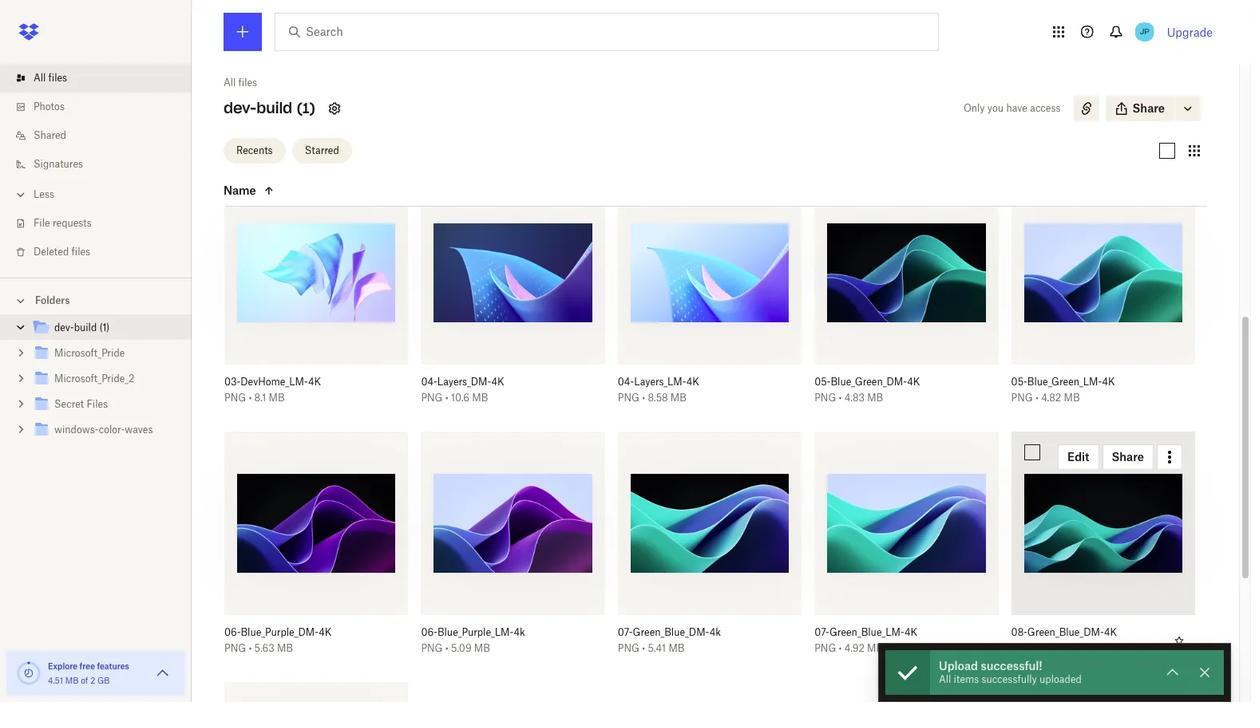 Task type: vqa. For each thing, say whether or not it's contained in the screenshot.


Task type: describe. For each thing, give the bounding box(es) containing it.
successful!
[[981, 660, 1043, 673]]

03-devhome_lm-4k png • 8.1 mb
[[224, 376, 321, 404]]

05-blue_green_dm-4k button
[[815, 376, 964, 389]]

mb for png • 4.82 mb
[[1064, 392, 1080, 404]]

upload complete image
[[886, 651, 930, 696]]

devhome_lm-
[[241, 376, 308, 388]]

blue_green_lm-
[[1028, 376, 1102, 388]]

4.82
[[1041, 392, 1061, 404]]

windows-
[[54, 424, 99, 436]]

features
[[97, 662, 129, 672]]

07- for green_blue_dm-
[[618, 627, 633, 639]]

windows-color-waves
[[54, 424, 153, 436]]

file, 06-blue_purple_dm-4k.png row
[[218, 432, 408, 667]]

05-blue_green_lm-4k png • 4.82 mb
[[1011, 376, 1115, 404]]

upload
[[939, 660, 978, 673]]

microsoft_pride_2 link
[[32, 369, 179, 390]]

file, 03-devhome_lm-4k.png row
[[218, 181, 408, 416]]

07-green_blue_dm-4k button
[[618, 627, 767, 640]]

file, 05-blue_green_lm-4k.png row
[[1005, 181, 1195, 416]]

0 vertical spatial share button
[[1106, 96, 1175, 121]]

2 horizontal spatial files
[[238, 77, 257, 89]]

access
[[1030, 102, 1061, 114]]

0 vertical spatial (1)
[[297, 99, 315, 117]]

list containing all files
[[0, 54, 192, 278]]

mb inside explore free features 4.51 mb of 2 gb
[[65, 676, 79, 686]]

requests
[[53, 217, 92, 229]]

file, 04-layers_lm-4k.png row
[[612, 181, 802, 416]]

all inside upload successful! all items successfully uploaded
[[939, 674, 951, 686]]

1 horizontal spatial all
[[224, 77, 236, 89]]

2
[[90, 676, 95, 686]]

starred
[[305, 144, 339, 156]]

blue_green_dm-
[[831, 376, 907, 388]]

png for 03-devhome_lm-4k png • 8.1 mb
[[224, 392, 246, 404]]

upgrade link
[[1167, 25, 1213, 39]]

1 horizontal spatial dev-
[[224, 99, 257, 117]]

dev-build (1) inside group
[[54, 322, 110, 334]]

png for 06-blue_purple_dm-4k png • 5.63 mb
[[224, 643, 246, 655]]

edit
[[1068, 450, 1090, 464]]

• for 5.41
[[642, 643, 645, 655]]

edit button
[[1058, 445, 1099, 470]]

microsoft_pride_2
[[54, 373, 135, 385]]

png for 08-green_blue_dm-4k png • 4.99 mb
[[1011, 643, 1033, 655]]

photos
[[34, 101, 65, 113]]

all files list item
[[0, 64, 192, 93]]

wave_dm-
[[238, 126, 288, 138]]

• for 8.58
[[642, 392, 645, 404]]

png for 04-layers_lm-4k png • 8.58 mb
[[618, 392, 640, 404]]

shared
[[34, 129, 66, 141]]

08-green_blue_dm-4k button
[[1011, 627, 1160, 640]]

mb for png • 4.99 mb
[[1064, 643, 1080, 655]]

png for 01-wave_dm-4k png • 8.25 mb
[[224, 142, 246, 154]]

build inside group
[[74, 322, 97, 334]]

file, 06-blue_purple_lm-4k.png row
[[415, 432, 605, 667]]

recents
[[236, 144, 273, 156]]

green_blue_lm-
[[830, 627, 905, 639]]

less
[[34, 188, 54, 200]]

• for 8.25
[[249, 142, 252, 154]]

file
[[34, 217, 50, 229]]

mb for png • 8.58 mb
[[671, 392, 687, 404]]

mb for png • 8.1 mb
[[269, 392, 285, 404]]

05-blue_green_lm-4k button
[[1011, 376, 1160, 389]]

folders button
[[0, 288, 192, 312]]

name
[[224, 183, 256, 197]]

uploaded
[[1040, 674, 1082, 686]]

windows-color-waves link
[[32, 420, 179, 442]]

04- for layers_lm-
[[618, 376, 634, 388]]

06-blue_purple_dm-4k button
[[224, 627, 373, 640]]

group containing dev-build (1)
[[0, 312, 192, 455]]

deleted files link
[[13, 238, 192, 267]]

file, 04-layers_dm-4k.png row
[[415, 181, 605, 416]]

file, 08-green_blue_lm-4k.png row
[[224, 683, 408, 703]]

blue_purple_lm-
[[438, 627, 514, 639]]

06- for blue_purple_lm-
[[421, 627, 438, 639]]

of
[[81, 676, 88, 686]]

1 horizontal spatial all files link
[[224, 75, 257, 91]]

secret files
[[54, 398, 108, 410]]

signatures
[[34, 158, 83, 170]]

microsoft_pride link
[[32, 343, 179, 365]]

dev- inside group
[[54, 322, 74, 334]]

• for 4.99
[[1036, 643, 1039, 655]]

04-layers_lm-4k png • 8.58 mb
[[618, 376, 699, 404]]

4k for blue_purple_lm-
[[514, 627, 525, 639]]

05- for blue_green_lm-
[[1011, 376, 1028, 388]]

0 vertical spatial share
[[1133, 101, 1165, 115]]

04-layers_lm-4k button
[[618, 376, 767, 389]]

less image
[[13, 187, 29, 203]]

8.25
[[254, 142, 275, 154]]

08-
[[1011, 627, 1028, 639]]

4k for layers_lm-
[[687, 376, 699, 388]]

blue_purple_dm-
[[241, 627, 319, 639]]

06-blue_purple_lm-4k png • 5.09 mb
[[421, 627, 525, 655]]

explore free features 4.51 mb of 2 gb
[[48, 662, 129, 686]]

files
[[87, 398, 108, 410]]

0 vertical spatial build
[[257, 99, 292, 117]]

you
[[988, 102, 1004, 114]]

explore
[[48, 662, 78, 672]]

4k for layers_dm-
[[491, 376, 504, 388]]

upload complete status
[[886, 651, 930, 698]]

deleted
[[34, 246, 69, 258]]

mb for png • 5.63 mb
[[277, 643, 293, 655]]

4k for wave_dm-
[[288, 126, 299, 138]]

gb
[[97, 676, 110, 686]]

only
[[964, 102, 985, 114]]

04-layers_dm-4k button
[[421, 376, 570, 389]]

file, 07-green_blue_dm-4k.png row
[[612, 432, 802, 667]]

Search in folder "Dropbox" text field
[[306, 23, 906, 41]]

file, 05-blue_green_dm-4k.png row
[[808, 181, 999, 416]]

4k for blue_green_lm-
[[1102, 376, 1115, 388]]

successfully
[[982, 674, 1037, 686]]

5.63
[[254, 643, 274, 655]]



Task type: locate. For each thing, give the bounding box(es) containing it.
4k for green_blue_lm-
[[905, 627, 918, 639]]

mb down "01-wave_dm-4k" button
[[277, 142, 293, 154]]

4k for green_blue_dm-
[[1104, 627, 1117, 639]]

5.09
[[451, 643, 472, 655]]

file requests link
[[13, 209, 192, 238]]

mb inside 04-layers_lm-4k png • 8.58 mb
[[671, 392, 687, 404]]

png down 03-
[[224, 392, 246, 404]]

2 06- from the left
[[421, 627, 438, 639]]

4k inside 06-blue_purple_lm-4k png • 5.09 mb
[[514, 627, 525, 639]]

share button
[[1106, 96, 1175, 121], [1102, 445, 1154, 470]]

0 horizontal spatial all files
[[34, 72, 67, 84]]

signatures link
[[13, 150, 192, 179]]

05- inside 05-blue_green_lm-4k png • 4.82 mb
[[1011, 376, 1028, 388]]

4k inside 07-green_blue_lm-4k png • 4.92 mb
[[905, 627, 918, 639]]

png inside 05-blue_green_lm-4k png • 4.82 mb
[[1011, 392, 1033, 404]]

layers_dm-
[[437, 376, 492, 388]]

png down 08-
[[1011, 643, 1033, 655]]

have
[[1006, 102, 1028, 114]]

1 horizontal spatial 06-
[[421, 627, 438, 639]]

starred button
[[292, 138, 352, 163]]

files inside "link"
[[72, 246, 90, 258]]

name button
[[224, 181, 358, 200]]

png for 07-green_blue_dm-4k png • 5.41 mb
[[618, 643, 640, 655]]

8.1
[[254, 392, 266, 404]]

0 horizontal spatial files
[[48, 72, 67, 84]]

1 vertical spatial dev-build (1)
[[54, 322, 110, 334]]

shared link
[[13, 121, 192, 150]]

folders
[[35, 295, 70, 307]]

0 vertical spatial dev-
[[224, 99, 257, 117]]

• left '4.82' on the bottom right of page
[[1036, 392, 1039, 404]]

01-wave_dm-4k png • 8.25 mb
[[224, 126, 299, 154]]

4k
[[308, 376, 321, 388], [491, 376, 504, 388], [687, 376, 699, 388], [907, 376, 920, 388], [1102, 376, 1115, 388], [319, 627, 332, 639], [905, 627, 918, 639], [1104, 627, 1117, 639]]

1 green_blue_dm- from the left
[[633, 627, 710, 639]]

None field
[[0, 0, 123, 18]]

all files link up 01-
[[224, 75, 257, 91]]

04- for layers_dm-
[[421, 376, 437, 388]]

quota usage element
[[16, 661, 42, 687]]

• for 5.09
[[445, 643, 449, 655]]

05- inside 05-blue_green_dm-4k png • 4.83 mb
[[815, 376, 831, 388]]

0 horizontal spatial dev-build (1)
[[54, 322, 110, 334]]

06- for blue_purple_dm-
[[224, 627, 241, 639]]

png for 07-green_blue_lm-4k png • 4.92 mb
[[815, 643, 836, 655]]

01-wave_dm-4k button
[[224, 126, 373, 139]]

8.58
[[648, 392, 668, 404]]

• inside 07-green_blue_dm-4k png • 5.41 mb
[[642, 643, 645, 655]]

mb inside 08-green_blue_dm-4k png • 4.99 mb
[[1064, 643, 1080, 655]]

dev-build (1) link
[[32, 318, 179, 339]]

• inside 05-blue_green_dm-4k png • 4.83 mb
[[839, 392, 842, 404]]

1 horizontal spatial all files
[[224, 77, 257, 89]]

4k inside 08-green_blue_dm-4k png • 4.99 mb
[[1104, 627, 1117, 639]]

• inside 05-blue_green_lm-4k png • 4.82 mb
[[1036, 392, 1039, 404]]

build up microsoft_pride
[[74, 322, 97, 334]]

01-
[[224, 126, 238, 138]]

share button right edit button
[[1102, 445, 1154, 470]]

1 horizontal spatial 07-
[[815, 627, 830, 639]]

microsoft_pride
[[54, 347, 125, 359]]

1 horizontal spatial files
[[72, 246, 90, 258]]

png for 04-layers_dm-4k png • 10.6 mb
[[421, 392, 443, 404]]

mb inside 05-blue_green_lm-4k png • 4.82 mb
[[1064, 392, 1080, 404]]

mb inside 04-layers_dm-4k png • 10.6 mb
[[472, 392, 488, 404]]

07-green_blue_lm-4k png • 4.92 mb
[[815, 627, 918, 655]]

green_blue_dm- inside 07-green_blue_dm-4k png • 5.41 mb
[[633, 627, 710, 639]]

1 06- from the left
[[224, 627, 241, 639]]

all up photos
[[34, 72, 46, 84]]

png
[[224, 142, 246, 154], [224, 392, 246, 404], [421, 392, 443, 404], [618, 392, 640, 404], [815, 392, 836, 404], [1011, 392, 1033, 404], [224, 643, 246, 655], [421, 643, 443, 655], [618, 643, 640, 655], [815, 643, 836, 655], [1011, 643, 1033, 655]]

mb left of on the bottom of the page
[[65, 676, 79, 686]]

all inside list item
[[34, 72, 46, 84]]

share inside file, 08-green_blue_dm-4k.png row
[[1112, 450, 1144, 464]]

all files inside list item
[[34, 72, 67, 84]]

• inside 03-devhome_lm-4k png • 8.1 mb
[[249, 392, 252, 404]]

1 horizontal spatial (1)
[[297, 99, 315, 117]]

07-
[[618, 627, 633, 639], [815, 627, 830, 639]]

all files
[[34, 72, 67, 84], [224, 77, 257, 89]]

• for 4.83
[[839, 392, 842, 404]]

upload successful! all items successfully uploaded
[[939, 660, 1082, 686]]

1 horizontal spatial 04-
[[618, 376, 634, 388]]

4k for blue_purple_dm-
[[319, 627, 332, 639]]

1 horizontal spatial dev-build (1)
[[224, 99, 315, 117]]

0 horizontal spatial green_blue_dm-
[[633, 627, 710, 639]]

08-green_blue_dm-4k png • 4.99 mb
[[1011, 627, 1117, 655]]

mb for png • 5.41 mb
[[669, 643, 685, 655]]

06-
[[224, 627, 241, 639], [421, 627, 438, 639]]

1 horizontal spatial green_blue_dm-
[[1028, 627, 1104, 639]]

1 07- from the left
[[618, 627, 633, 639]]

• for 10.6
[[445, 392, 449, 404]]

mb inside 07-green_blue_lm-4k png • 4.92 mb
[[867, 643, 883, 655]]

png inside "06-blue_purple_dm-4k png • 5.63 mb"
[[224, 643, 246, 655]]

green_blue_dm- up 5.41
[[633, 627, 710, 639]]

0 horizontal spatial all
[[34, 72, 46, 84]]

png left 5.09
[[421, 643, 443, 655]]

files up wave_dm-
[[238, 77, 257, 89]]

deleted files
[[34, 246, 90, 258]]

mb
[[277, 142, 293, 154], [269, 392, 285, 404], [472, 392, 488, 404], [671, 392, 687, 404], [867, 392, 883, 404], [1064, 392, 1080, 404], [277, 643, 293, 655], [474, 643, 490, 655], [669, 643, 685, 655], [867, 643, 883, 655], [1064, 643, 1080, 655], [65, 676, 79, 686]]

4k for devhome_lm-
[[308, 376, 321, 388]]

png inside 05-blue_green_dm-4k png • 4.83 mb
[[815, 392, 836, 404]]

mb for png • 5.09 mb
[[474, 643, 490, 655]]

2 horizontal spatial all
[[939, 674, 951, 686]]

layers_lm-
[[634, 376, 687, 388]]

dev- up 01-
[[224, 99, 257, 117]]

green_blue_dm- up 4.99
[[1028, 627, 1104, 639]]

1 vertical spatial (1)
[[99, 322, 110, 334]]

secret files link
[[32, 394, 179, 416]]

1 horizontal spatial 05-
[[1011, 376, 1028, 388]]

waves
[[125, 424, 153, 436]]

png for 05-blue_green_dm-4k png • 4.83 mb
[[815, 392, 836, 404]]

4k inside 07-green_blue_dm-4k png • 5.41 mb
[[710, 627, 721, 639]]

png left 4.92
[[815, 643, 836, 655]]

0 horizontal spatial dev-
[[54, 322, 74, 334]]

png inside 07-green_blue_dm-4k png • 5.41 mb
[[618, 643, 640, 655]]

png left '4.82' on the bottom right of page
[[1011, 392, 1033, 404]]

5.41
[[648, 643, 666, 655]]

4k for green_blue_dm-
[[710, 627, 721, 639]]

mb for png • 8.25 mb
[[277, 142, 293, 154]]

share right edit
[[1112, 450, 1144, 464]]

mb down 08-green_blue_dm-4k 'button'
[[1064, 643, 1080, 655]]

png inside the 01-wave_dm-4k png • 8.25 mb
[[224, 142, 246, 154]]

(1) inside dev-build (1) link
[[99, 322, 110, 334]]

all up 01-
[[224, 77, 236, 89]]

• for 4.92
[[839, 643, 842, 655]]

png down 01-
[[224, 142, 246, 154]]

mb down 'green_blue_lm-'
[[867, 643, 883, 655]]

• inside 07-green_blue_lm-4k png • 4.92 mb
[[839, 643, 842, 655]]

mb right 8.58
[[671, 392, 687, 404]]

06- inside 06-blue_purple_lm-4k png • 5.09 mb
[[421, 627, 438, 639]]

0 horizontal spatial 07-
[[618, 627, 633, 639]]

mb for png • 10.6 mb
[[472, 392, 488, 404]]

05- for blue_green_dm-
[[815, 376, 831, 388]]

mb for png • 4.92 mb
[[867, 643, 883, 655]]

(1) up "01-wave_dm-4k" button
[[297, 99, 315, 117]]

dev-build (1) up microsoft_pride
[[54, 322, 110, 334]]

• left 4.83
[[839, 392, 842, 404]]

png inside 03-devhome_lm-4k png • 8.1 mb
[[224, 392, 246, 404]]

03-devhome_lm-4k button
[[224, 376, 373, 389]]

0 horizontal spatial 4k
[[288, 126, 299, 138]]

04- inside 04-layers_lm-4k png • 8.58 mb
[[618, 376, 634, 388]]

files up photos
[[48, 72, 67, 84]]

share down the jp popup button
[[1133, 101, 1165, 115]]

color-
[[99, 424, 125, 436]]

png left 5.41
[[618, 643, 640, 655]]

upgrade
[[1167, 25, 1213, 39]]

• for 4.82
[[1036, 392, 1039, 404]]

• left 8.1
[[249, 392, 252, 404]]

png left the '10.6'
[[421, 392, 443, 404]]

1 horizontal spatial 4k
[[514, 627, 525, 639]]

04-
[[421, 376, 437, 388], [618, 376, 634, 388]]

free
[[80, 662, 95, 672]]

4k inside 03-devhome_lm-4k png • 8.1 mb
[[308, 376, 321, 388]]

mb down blue_green_dm-
[[867, 392, 883, 404]]

all files up photos
[[34, 72, 67, 84]]

secret
[[54, 398, 84, 410]]

png inside 04-layers_dm-4k png • 10.6 mb
[[421, 392, 443, 404]]

png inside 04-layers_lm-4k png • 8.58 mb
[[618, 392, 640, 404]]

dev-build (1)
[[224, 99, 315, 117], [54, 322, 110, 334]]

png inside 08-green_blue_dm-4k png • 4.99 mb
[[1011, 643, 1033, 655]]

all files link
[[13, 64, 192, 93], [224, 75, 257, 91]]

png for 06-blue_purple_lm-4k png • 5.09 mb
[[421, 643, 443, 655]]

1 04- from the left
[[421, 376, 437, 388]]

• left 8.25
[[249, 142, 252, 154]]

• left 8.58
[[642, 392, 645, 404]]

files right deleted
[[72, 246, 90, 258]]

0 horizontal spatial 04-
[[421, 376, 437, 388]]

group
[[0, 312, 192, 455]]

mb inside the 01-wave_dm-4k png • 8.25 mb
[[277, 142, 293, 154]]

share
[[1133, 101, 1165, 115], [1112, 450, 1144, 464]]

4k inside the 01-wave_dm-4k png • 8.25 mb
[[288, 126, 299, 138]]

0 horizontal spatial (1)
[[99, 322, 110, 334]]

mb inside 03-devhome_lm-4k png • 8.1 mb
[[269, 392, 285, 404]]

green_blue_dm- for 4.99
[[1028, 627, 1104, 639]]

mb inside 06-blue_purple_lm-4k png • 5.09 mb
[[474, 643, 490, 655]]

• left 5.41
[[642, 643, 645, 655]]

all down upload
[[939, 674, 951, 686]]

mb down blue_green_lm- at right bottom
[[1064, 392, 1080, 404]]

1 vertical spatial build
[[74, 322, 97, 334]]

0 horizontal spatial build
[[74, 322, 97, 334]]

03-
[[224, 376, 241, 388]]

dropbox image
[[13, 16, 45, 48]]

06-blue_purple_lm-4k button
[[421, 627, 570, 640]]

• left 4.99
[[1036, 643, 1039, 655]]

• inside 08-green_blue_dm-4k png • 4.99 mb
[[1036, 643, 1039, 655]]

4.92
[[845, 643, 865, 655]]

4k inside 04-layers_dm-4k png • 10.6 mb
[[491, 376, 504, 388]]

(1)
[[297, 99, 315, 117], [99, 322, 110, 334]]

• inside 04-layers_lm-4k png • 8.58 mb
[[642, 392, 645, 404]]

4k
[[288, 126, 299, 138], [514, 627, 525, 639], [710, 627, 721, 639]]

mb right 5.41
[[669, 643, 685, 655]]

05-
[[815, 376, 831, 388], [1011, 376, 1028, 388]]

2 04- from the left
[[618, 376, 634, 388]]

files inside list item
[[48, 72, 67, 84]]

• left the '10.6'
[[445, 392, 449, 404]]

07-green_blue_dm-4k png • 5.41 mb
[[618, 627, 721, 655]]

folder settings image
[[325, 99, 344, 118]]

• inside the 01-wave_dm-4k png • 8.25 mb
[[249, 142, 252, 154]]

4.83
[[845, 392, 865, 404]]

(1) up "microsoft_pride" link at the left of the page
[[99, 322, 110, 334]]

• inside 06-blue_purple_lm-4k png • 5.09 mb
[[445, 643, 449, 655]]

0 horizontal spatial all files link
[[13, 64, 192, 93]]

mb inside 05-blue_green_dm-4k png • 4.83 mb
[[867, 392, 883, 404]]

• left 5.09
[[445, 643, 449, 655]]

0 horizontal spatial 06-
[[224, 627, 241, 639]]

0 vertical spatial dev-build (1)
[[224, 99, 315, 117]]

png left 5.63
[[224, 643, 246, 655]]

4k for blue_green_dm-
[[907, 376, 920, 388]]

dev- down folders at top
[[54, 322, 74, 334]]

4k inside 05-blue_green_dm-4k png • 4.83 mb
[[907, 376, 920, 388]]

all files up 01-
[[224, 77, 257, 89]]

4k inside 04-layers_lm-4k png • 8.58 mb
[[687, 376, 699, 388]]

recents button
[[224, 138, 286, 163]]

1 05- from the left
[[815, 376, 831, 388]]

green_blue_dm- for 5.41
[[633, 627, 710, 639]]

1 vertical spatial dev-
[[54, 322, 74, 334]]

07- inside 07-green_blue_lm-4k png • 4.92 mb
[[815, 627, 830, 639]]

mb down devhome_lm-
[[269, 392, 285, 404]]

png left 4.83
[[815, 392, 836, 404]]

mb down blue_purple_dm-
[[277, 643, 293, 655]]

4k inside "06-blue_purple_dm-4k png • 5.63 mb"
[[319, 627, 332, 639]]

• left 4.92
[[839, 643, 842, 655]]

mb inside 07-green_blue_dm-4k png • 5.41 mb
[[669, 643, 685, 655]]

share button inside file, 08-green_blue_dm-4k.png row
[[1102, 445, 1154, 470]]

• left 5.63
[[249, 643, 252, 655]]

0 horizontal spatial 05-
[[815, 376, 831, 388]]

mb inside "06-blue_purple_dm-4k png • 5.63 mb"
[[277, 643, 293, 655]]

• inside 04-layers_dm-4k png • 10.6 mb
[[445, 392, 449, 404]]

mb for png • 4.83 mb
[[867, 392, 883, 404]]

2 horizontal spatial 4k
[[710, 627, 721, 639]]

05-blue_green_dm-4k png • 4.83 mb
[[815, 376, 920, 404]]

• inside "06-blue_purple_dm-4k png • 5.63 mb"
[[249, 643, 252, 655]]

png left 8.58
[[618, 392, 640, 404]]

2 05- from the left
[[1011, 376, 1028, 388]]

jp
[[1140, 26, 1150, 37]]

file, 08-green_blue_dm-4k.png row
[[1005, 432, 1195, 667]]

mb down the "blue_purple_lm-"
[[474, 643, 490, 655]]

1 horizontal spatial build
[[257, 99, 292, 117]]

file, 07-green_blue_lm-4k.png row
[[808, 432, 999, 667]]

png inside 07-green_blue_lm-4k png • 4.92 mb
[[815, 643, 836, 655]]

07- for green_blue_lm-
[[815, 627, 830, 639]]

png for 05-blue_green_lm-4k png • 4.82 mb
[[1011, 392, 1033, 404]]

04- inside 04-layers_dm-4k png • 10.6 mb
[[421, 376, 437, 388]]

png inside 06-blue_purple_lm-4k png • 5.09 mb
[[421, 643, 443, 655]]

4.51
[[48, 676, 63, 686]]

06- inside "06-blue_purple_dm-4k png • 5.63 mb"
[[224, 627, 241, 639]]

4k inside 05-blue_green_lm-4k png • 4.82 mb
[[1102, 376, 1115, 388]]

2 07- from the left
[[815, 627, 830, 639]]

mb right the '10.6'
[[472, 392, 488, 404]]

jp button
[[1132, 19, 1158, 45]]

items
[[954, 674, 979, 686]]

green_blue_dm-
[[633, 627, 710, 639], [1028, 627, 1104, 639]]

10.6
[[451, 392, 470, 404]]

dev-build (1) up wave_dm-
[[224, 99, 315, 117]]

all files link up shared link
[[13, 64, 192, 93]]

file requests
[[34, 217, 92, 229]]

1 vertical spatial share button
[[1102, 445, 1154, 470]]

list
[[0, 54, 192, 278]]

• for 5.63
[[249, 643, 252, 655]]

photos link
[[13, 93, 192, 121]]

• for 8.1
[[249, 392, 252, 404]]

build up wave_dm-
[[257, 99, 292, 117]]

only you have access
[[964, 102, 1061, 114]]

share button down the jp popup button
[[1106, 96, 1175, 121]]

1 vertical spatial share
[[1112, 450, 1144, 464]]

2 green_blue_dm- from the left
[[1028, 627, 1104, 639]]

green_blue_dm- inside 08-green_blue_dm-4k png • 4.99 mb
[[1028, 627, 1104, 639]]

4.99
[[1041, 643, 1062, 655]]

all
[[34, 72, 46, 84], [224, 77, 236, 89], [939, 674, 951, 686]]

07- inside 07-green_blue_dm-4k png • 5.41 mb
[[618, 627, 633, 639]]

06-blue_purple_dm-4k png • 5.63 mb
[[224, 627, 332, 655]]

04-layers_dm-4k png • 10.6 mb
[[421, 376, 504, 404]]



